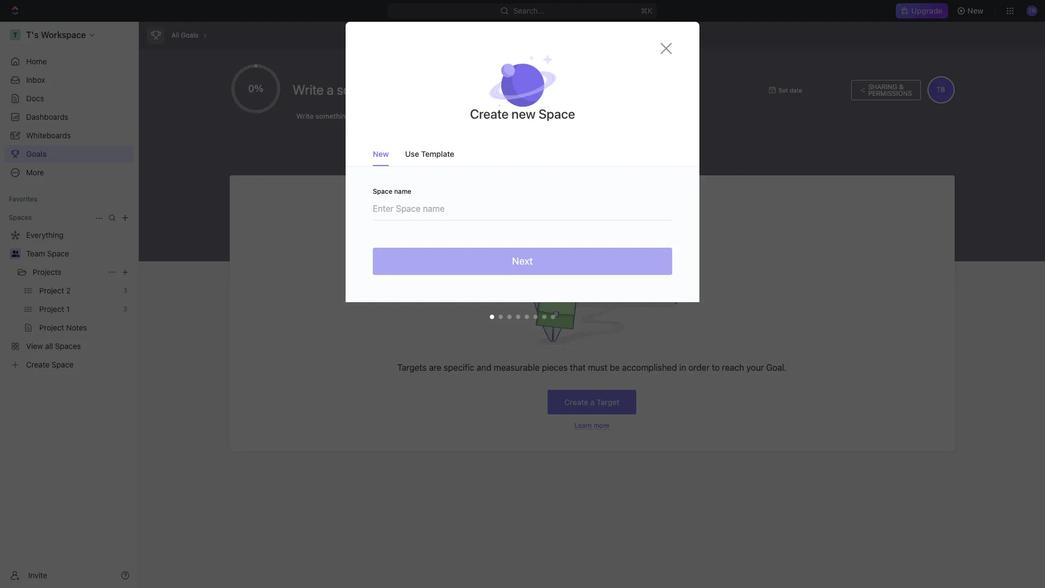 Task type: describe. For each thing, give the bounding box(es) containing it.
space inside sidebar navigation
[[47, 249, 69, 258]]

goals link
[[4, 145, 134, 163]]

permissions
[[869, 89, 912, 97]]

home link
[[4, 53, 134, 70]]

that
[[570, 363, 586, 372]]

inbox link
[[4, 71, 134, 89]]

next
[[512, 255, 533, 267]]

projects link
[[33, 264, 103, 281]]

song
[[337, 82, 366, 97]]

create new space dialog
[[346, 22, 700, 329]]

use template
[[405, 149, 455, 158]]

next button
[[373, 248, 673, 275]]

new inside dialog
[[373, 149, 389, 158]]

reach
[[722, 363, 745, 372]]

new inside button
[[968, 6, 984, 15]]

more
[[594, 422, 610, 430]]

space name
[[373, 187, 412, 195]]

user group image
[[11, 250, 19, 257]]

team space
[[26, 249, 69, 258]]

dashboards link
[[4, 108, 134, 126]]

sharing & permissions
[[869, 83, 912, 97]]

in
[[680, 363, 686, 372]]

create
[[470, 106, 509, 121]]

tree inside sidebar navigation
[[4, 227, 134, 374]]

and
[[477, 363, 492, 372]]

whiteboards link
[[4, 127, 134, 144]]

use
[[405, 149, 419, 158]]

accomplished
[[622, 363, 677, 372]]

write
[[293, 82, 324, 97]]

Enter Space na﻿me text field
[[373, 195, 673, 220]]

create new space
[[470, 106, 575, 121]]

targets
[[398, 363, 427, 372]]

measurable
[[494, 363, 540, 372]]

name
[[394, 187, 412, 195]]

whiteboards
[[26, 131, 71, 140]]

all goals link
[[169, 28, 201, 42]]

be
[[610, 363, 620, 372]]

write a song
[[293, 82, 369, 97]]

1 vertical spatial space
[[373, 187, 393, 195]]

a
[[327, 82, 334, 97]]



Task type: vqa. For each thing, say whether or not it's contained in the screenshot.
specific
yes



Task type: locate. For each thing, give the bounding box(es) containing it.
team
[[26, 249, 45, 258]]

search...
[[514, 6, 545, 15]]

space up projects link
[[47, 249, 69, 258]]

specific
[[444, 363, 475, 372]]

favorites button
[[4, 193, 42, 206]]

upgrade link
[[897, 3, 948, 19]]

team space link
[[26, 245, 132, 262]]

0 horizontal spatial new
[[373, 149, 389, 158]]

order
[[689, 363, 710, 372]]

space left name
[[373, 187, 393, 195]]

goals
[[26, 149, 47, 158]]

your
[[747, 363, 764, 372]]

new left use on the top left of page
[[373, 149, 389, 158]]

⌘k
[[641, 6, 653, 15]]

pieces
[[542, 363, 568, 372]]

0 horizontal spatial space
[[47, 249, 69, 258]]

1 vertical spatial new
[[373, 149, 389, 158]]

upgrade
[[912, 6, 943, 15]]

invite
[[28, 570, 47, 580]]

new button
[[953, 2, 991, 20]]

space
[[539, 106, 575, 121], [373, 187, 393, 195], [47, 249, 69, 258]]

new
[[968, 6, 984, 15], [373, 149, 389, 158]]

space right new
[[539, 106, 575, 121]]

projects
[[33, 267, 61, 277]]

learn more
[[575, 422, 610, 430]]

dashboards
[[26, 112, 68, 121]]

new
[[512, 106, 536, 121]]

docs
[[26, 94, 44, 103]]

inbox
[[26, 75, 45, 84]]

tree containing team space
[[4, 227, 134, 374]]

sidebar navigation
[[0, 22, 139, 588]]

1 horizontal spatial space
[[373, 187, 393, 195]]

spaces
[[9, 213, 32, 222]]

tree
[[4, 227, 134, 374]]

favorites
[[9, 195, 37, 203]]

to
[[712, 363, 720, 372]]

2 horizontal spatial space
[[539, 106, 575, 121]]

2 vertical spatial space
[[47, 249, 69, 258]]

1 horizontal spatial new
[[968, 6, 984, 15]]

create a target
[[565, 397, 620, 407]]

learn more link
[[575, 422, 610, 430]]

new right upgrade at the right of the page
[[968, 6, 984, 15]]

goal.
[[766, 363, 787, 372]]

targets are specific and measurable pieces that must be accomplished in order to reach your goal.
[[398, 363, 787, 372]]

home
[[26, 57, 47, 66]]

&
[[900, 83, 904, 91]]

0 vertical spatial space
[[539, 106, 575, 121]]

template
[[421, 149, 455, 158]]

docs link
[[4, 90, 134, 107]]

are
[[429, 363, 442, 372]]

sharing
[[869, 83, 898, 91]]

must
[[588, 363, 608, 372]]

all goals
[[172, 31, 199, 39]]

0 vertical spatial new
[[968, 6, 984, 15]]

learn
[[575, 422, 592, 430]]



